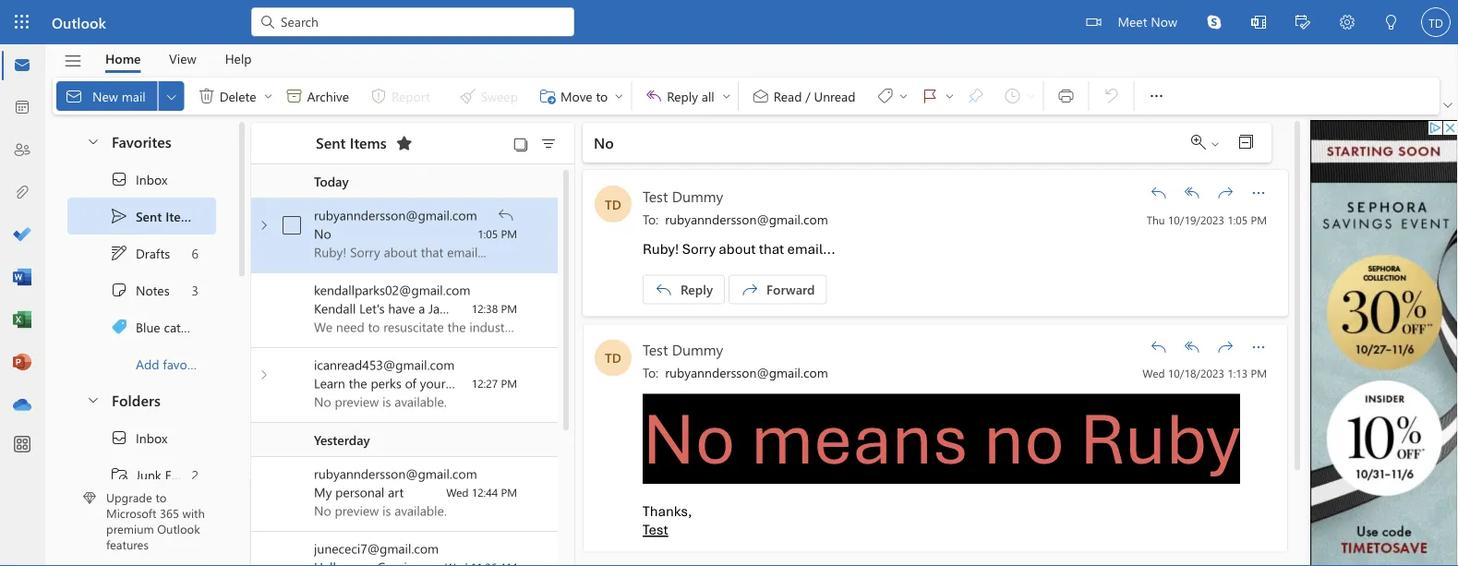 Task type: vqa. For each thing, say whether or not it's contained in the screenshot.
Upgrade to Microsoft 365 with premium Outlook features in the left of the page
yes



Task type: locate. For each thing, give the bounding box(es) containing it.
wed
[[1143, 366, 1165, 381], [446, 485, 469, 500]]

1 to: from the top
[[643, 210, 659, 227]]

2 vertical spatial select a conversation checkbox
[[277, 544, 314, 566]]

sent inside sent items 
[[316, 132, 346, 152]]

 button for favorites
[[77, 124, 108, 158]]

1 horizontal spatial 1:05
[[1228, 212, 1248, 227]]

1 horizontal spatial wed
[[1143, 366, 1165, 381]]

select a conversation checkbox for no
[[277, 211, 314, 240]]

0 vertical spatial microsoft
[[449, 375, 503, 392]]

 button left learn
[[256, 368, 272, 382]]

1 vertical spatial  button
[[1211, 332, 1241, 362]]

ruby! sorry about that email... up kendallparks02@gmail.com
[[314, 243, 486, 261]]

email message element containing test dummy
[[583, 170, 1289, 316]]

add
[[136, 355, 159, 373]]

 inside  delete 
[[263, 91, 274, 102]]

no down  move to 
[[594, 133, 614, 153]]

 left  at the left of page
[[263, 91, 274, 102]]

rubyanndersson@gmail.com button for thu
[[662, 209, 831, 229]]

 button
[[1178, 178, 1207, 208], [1178, 332, 1207, 362]]

add favorite tree item
[[67, 345, 216, 382]]

no down my
[[314, 502, 331, 519]]

1 vertical spatial test
[[643, 339, 668, 359]]

wed inside email message element
[[1143, 366, 1165, 381]]

1 vertical spatial test dummy image
[[595, 339, 632, 376]]

 button down  button
[[1244, 178, 1274, 208]]

to: for thu
[[643, 210, 659, 227]]

 inbox inside tree
[[110, 429, 168, 447]]

Search field
[[279, 12, 564, 31]]

 button up 10/19/2023
[[1178, 178, 1207, 208]]

about inside message list list box
[[384, 243, 417, 261]]

no right 'select a conversation' image
[[314, 225, 331, 242]]

 right move
[[614, 91, 625, 102]]

0 horizontal spatial ruby! sorry about that email...
[[314, 243, 486, 261]]

1 test dummy from the top
[[643, 186, 724, 206]]

1  button from the top
[[1145, 178, 1174, 208]]

 right all
[[721, 91, 732, 102]]

email
[[165, 466, 196, 483]]

inbox inside favorites tree
[[136, 171, 168, 188]]

sorry up  reply
[[682, 240, 716, 258]]

message list section
[[251, 118, 575, 566]]

inbox for 1st  tree item from the top
[[136, 171, 168, 188]]

 button inside move & delete "group"
[[261, 81, 276, 111]]

 down now
[[1148, 87, 1166, 105]]

 button up 10/18/2023
[[1178, 332, 1207, 362]]

available. down art
[[395, 502, 447, 519]]

0 vertical spatial 
[[1148, 87, 1166, 105]]

premium features image
[[83, 492, 96, 505]]

1 horizontal spatial to
[[596, 87, 608, 104]]

1 horizontal spatial ruby! sorry about that email...
[[643, 240, 836, 258]]

no
[[984, 394, 1065, 484]]

dummy for wed 10/18/2023 1:13 pm
[[672, 339, 724, 359]]

0 vertical spatial  button
[[1145, 178, 1174, 208]]

rubyanndersson@gmail.com button down  forward
[[662, 363, 831, 383]]

select a conversation checkbox down today
[[277, 211, 314, 240]]

to: rubyanndersson@gmail.com for wed 10/18/2023 1:13 pm
[[643, 364, 828, 381]]

0 horizontal spatial sorry
[[350, 243, 380, 261]]

/
[[806, 87, 811, 104]]

1 vertical spatial microsoft
[[106, 505, 156, 521]]


[[1296, 15, 1311, 30]]

pm inside kendallparks02@gmail.com kendall let's have a jam sesh 12:38 pm
[[501, 301, 517, 316]]

email... up "forward"
[[788, 240, 836, 258]]

1 email message element from the top
[[583, 170, 1289, 316]]

preview down the
[[335, 393, 379, 410]]

0 horizontal spatial microsoft
[[106, 505, 156, 521]]

 move to 
[[538, 87, 625, 105]]

1:05 pm
[[478, 226, 517, 241]]

 tree item down favorites
[[67, 161, 216, 198]]

to:
[[643, 210, 659, 227], [643, 364, 659, 381]]

test dummy button for thu 10/19/2023 1:05 pm
[[643, 186, 724, 206]]

1 inbox from the top
[[136, 171, 168, 188]]

 for wed 10/18/2023 1:13 pm
[[1250, 338, 1268, 356]]

1 vertical spatial wed
[[446, 485, 469, 500]]

2  button from the left
[[943, 81, 957, 111]]

2  from the top
[[110, 429, 128, 447]]

a
[[419, 300, 425, 317]]

1 horizontal spatial email...
[[788, 240, 836, 258]]

2  button from the left
[[719, 81, 734, 111]]

tab list containing home
[[91, 44, 266, 73]]

about
[[719, 240, 756, 258], [384, 243, 417, 261]]

0 vertical spatial wed
[[1143, 366, 1165, 381]]

 button right all
[[719, 81, 734, 111]]

1 vertical spatial reply
[[681, 281, 713, 298]]

to do image
[[13, 226, 31, 245]]

with
[[182, 505, 205, 521]]

 inside  reply all 
[[721, 91, 732, 102]]

1 test dummy button from the top
[[643, 186, 724, 206]]

today heading
[[251, 164, 558, 199]]

 inbox inside favorites tree
[[110, 170, 168, 188]]

2 inbox from the top
[[136, 429, 168, 446]]

 left 'select a conversation' image
[[256, 218, 271, 233]]

kendallparks02@gmail.com
[[314, 281, 471, 298]]

 drafts
[[110, 244, 170, 262]]

 button
[[1193, 0, 1237, 44]]

about up kendallparks02@gmail.com
[[384, 243, 417, 261]]


[[1444, 101, 1453, 110]]

Select a conversation checkbox
[[277, 211, 314, 240], [277, 360, 314, 390], [277, 544, 314, 566]]

is down perks
[[383, 393, 391, 410]]

 inside favorites tree item
[[86, 133, 101, 148]]

outlook
[[52, 12, 106, 32], [157, 521, 200, 537]]

1 vertical spatial td button
[[595, 339, 632, 376]]

 inbox up the '' tree item at the left of page
[[110, 170, 168, 188]]

about up  forward
[[719, 240, 756, 258]]

1  button from the top
[[256, 218, 272, 233]]

sent inside the  sent items
[[136, 208, 162, 225]]

 delete 
[[197, 87, 274, 105]]

1 no preview is available. from the top
[[314, 393, 447, 410]]

 button left folders
[[77, 382, 108, 417]]

 right 
[[898, 91, 909, 102]]

 down  button
[[1250, 184, 1268, 202]]

test
[[643, 186, 668, 206], [643, 339, 668, 359], [643, 521, 668, 539]]

1 horizontal spatial sorry
[[682, 240, 716, 258]]

learn the perks of your microsoft account
[[314, 375, 552, 392]]

to: down  reply
[[643, 364, 659, 381]]

2 to: from the top
[[643, 364, 659, 381]]

0 horizontal spatial  button
[[159, 81, 184, 111]]

 up thu 10/19/2023 1:05 pm
[[1217, 184, 1235, 202]]

1  button from the top
[[1211, 178, 1241, 208]]

test dummy for thu 10/19/2023 1:05 pm
[[643, 186, 724, 206]]

2 vertical spatial 
[[1217, 338, 1235, 356]]

 button inside move & delete "group"
[[159, 81, 184, 111]]

1 vertical spatial is
[[383, 502, 391, 519]]

1 dummy from the top
[[672, 186, 724, 206]]

1 horizontal spatial items
[[350, 132, 387, 152]]

1 available. from the top
[[395, 393, 447, 410]]

2 td button from the top
[[595, 339, 632, 376]]

 button for 10/19/2023
[[1211, 178, 1241, 208]]

1 vertical spatial preview
[[335, 502, 379, 519]]

1  button from the left
[[261, 81, 276, 111]]

0 vertical spatial td button
[[595, 186, 632, 223]]

1 vertical spatial  button
[[1145, 332, 1174, 362]]

1 horizontal spatial microsoft
[[449, 375, 503, 392]]

features
[[106, 536, 149, 553]]

1 vertical spatial no preview is available.
[[314, 502, 447, 519]]

0 horizontal spatial sent
[[136, 208, 162, 225]]

items inside the  sent items
[[165, 208, 198, 225]]

2 td from the top
[[605, 349, 622, 366]]

pm down 
[[501, 226, 517, 241]]

1 to: rubyanndersson@gmail.com from the top
[[643, 210, 828, 227]]

0 horizontal spatial about
[[384, 243, 417, 261]]

wed for wed 10/18/2023 1:13 pm
[[1143, 366, 1165, 381]]

0 vertical spatial test
[[643, 186, 668, 206]]

email message element
[[583, 170, 1289, 316], [583, 324, 1289, 553]]

0 vertical spatial 
[[256, 218, 271, 233]]

2 test dummy button from the top
[[643, 339, 724, 359]]

0 vertical spatial  button
[[256, 218, 272, 233]]

1 select a conversation checkbox from the top
[[277, 211, 314, 240]]

 left all
[[645, 87, 664, 105]]

0 horizontal spatial wed
[[446, 485, 469, 500]]

 for thu
[[1183, 184, 1202, 202]]

 button for 10/18/2023
[[1211, 332, 1241, 362]]

 up '1:13'
[[1217, 338, 1235, 356]]

pm
[[1251, 212, 1267, 227], [501, 226, 517, 241], [501, 301, 517, 316], [1251, 366, 1267, 381], [501, 376, 517, 391], [501, 485, 517, 500]]

test dummy image
[[595, 186, 632, 223], [595, 339, 632, 376]]

reply left all
[[667, 87, 698, 104]]

inbox
[[136, 171, 168, 188], [136, 429, 168, 446]]

365
[[160, 505, 179, 521]]

0 horizontal spatial  button
[[261, 81, 276, 111]]

 up 10/18/2023
[[1183, 338, 1202, 356]]

 button
[[534, 130, 564, 156]]

to: up  reply
[[643, 210, 659, 227]]

 button left 'select a conversation' image
[[256, 218, 272, 233]]


[[110, 466, 128, 484]]

reply inside  reply
[[681, 281, 713, 298]]

that up  forward
[[759, 240, 785, 258]]

select a conversation checkbox for learn the perks of your microsoft account
[[277, 360, 314, 390]]

microsoft right your
[[449, 375, 503, 392]]

1 horizontal spatial outlook
[[157, 521, 200, 537]]

 right ""
[[1210, 139, 1221, 150]]

that inside message list list box
[[421, 243, 444, 261]]


[[110, 281, 128, 299]]

ruby! sorry about that email...
[[643, 240, 836, 258], [314, 243, 486, 261]]

0 horizontal spatial ruby!
[[314, 243, 347, 261]]

0 vertical spatial  button
[[1244, 178, 1274, 208]]

1 horizontal spatial ruby!
[[643, 240, 679, 258]]

1 vertical spatial dummy
[[672, 339, 724, 359]]

1 rubyanndersson@gmail.com button from the top
[[662, 209, 831, 229]]

0 vertical spatial to:
[[643, 210, 659, 227]]

0 vertical spatial items
[[350, 132, 387, 152]]

2 dummy from the top
[[672, 339, 724, 359]]

 button
[[77, 124, 108, 158], [77, 382, 108, 417]]

sorry up kendallparks02@gmail.com
[[350, 243, 380, 261]]

1 test from the top
[[643, 186, 668, 206]]

0 vertical spatial dummy
[[672, 186, 724, 206]]

0 vertical spatial sent
[[316, 132, 346, 152]]

2 no preview is available. from the top
[[314, 502, 447, 519]]

no
[[594, 133, 614, 153], [314, 225, 331, 242], [314, 393, 331, 410], [643, 394, 736, 484], [314, 502, 331, 519]]

1:05 right 10/19/2023
[[1228, 212, 1248, 227]]

1 vertical spatial  button
[[1244, 332, 1274, 362]]

 right 
[[945, 91, 956, 102]]

account manager for test dummy image
[[1422, 7, 1451, 37]]

to right move
[[596, 87, 608, 104]]

1 td from the top
[[605, 195, 622, 212]]

0 vertical spatial 
[[110, 170, 128, 188]]

1:05 up "12:38"
[[478, 226, 498, 241]]

 archive
[[285, 87, 349, 105]]


[[538, 87, 557, 105]]

 button left  at the left of page
[[261, 81, 276, 111]]

td button for wed 10/18/2023 1:13 pm
[[595, 339, 632, 376]]

0 vertical spatial  tree item
[[67, 161, 216, 198]]

0 vertical spatial preview
[[335, 393, 379, 410]]

 up wed 10/18/2023 1:13 pm
[[1250, 338, 1268, 356]]

thu
[[1147, 212, 1165, 227]]

0 vertical spatial rubyanndersson@gmail.com button
[[662, 209, 831, 229]]

2  button from the top
[[1211, 332, 1241, 362]]

 up 
[[110, 170, 128, 188]]

ruby
[[1080, 394, 1241, 484]]

no means no ruby application
[[0, 0, 1459, 566]]

1  button from the left
[[159, 81, 184, 111]]

outlook right premium
[[157, 521, 200, 537]]

2 is from the top
[[383, 502, 391, 519]]

 button up "thu"
[[1145, 178, 1174, 208]]


[[1340, 15, 1355, 30]]

reply left  forward
[[681, 281, 713, 298]]

2 rubyanndersson@gmail.com button from the top
[[662, 363, 831, 383]]

inbox for second  tree item from the top
[[136, 429, 168, 446]]

 button for learn the perks of your microsoft account
[[256, 368, 272, 382]]

3 test from the top
[[643, 521, 668, 539]]

 button for 
[[719, 81, 734, 111]]

 button down  new mail
[[77, 124, 108, 158]]


[[539, 135, 558, 153]]

 up 
[[110, 429, 128, 447]]

test for thu
[[643, 186, 668, 206]]

email... down 1:05 pm
[[447, 243, 486, 261]]

0 vertical spatial test dummy button
[[643, 186, 724, 206]]

help button
[[211, 44, 266, 73]]

pm right "12:38"
[[501, 301, 517, 316]]

ruby! up  reply
[[643, 240, 679, 258]]

1  button from the top
[[1178, 178, 1207, 208]]

 inside favorites tree
[[110, 170, 128, 188]]

0 vertical spatial to
[[596, 87, 608, 104]]

 up 10/19/2023
[[1183, 184, 1202, 202]]

0 horizontal spatial to
[[156, 490, 167, 506]]

rubyanndersson@gmail.com button up  forward
[[662, 209, 831, 229]]

1 horizontal spatial that
[[759, 240, 785, 258]]

yesterday
[[314, 431, 370, 448]]

2  button from the top
[[1145, 332, 1174, 362]]

 tree item
[[67, 309, 216, 345]]

outlook inside upgrade to microsoft 365 with premium outlook features
[[157, 521, 200, 537]]

1 horizontal spatial about
[[719, 240, 756, 258]]

means
[[751, 394, 969, 484]]

to: rubyanndersson@gmail.com for thu 10/19/2023 1:05 pm
[[643, 210, 828, 227]]

inbox inside tree
[[136, 429, 168, 446]]

1 vertical spatial test dummy
[[643, 339, 724, 359]]

0 vertical spatial td
[[605, 195, 622, 212]]

0 vertical spatial no preview is available.
[[314, 393, 447, 410]]

pm right '1:13'
[[1251, 366, 1267, 381]]

1 vertical spatial items
[[165, 208, 198, 225]]

 button for thu 10/19/2023 1:05 pm
[[1244, 178, 1274, 208]]

 search field
[[251, 0, 575, 42]]

 tree item up the "junk"
[[67, 419, 216, 456]]

1 vertical spatial to:
[[643, 364, 659, 381]]

 button left 
[[159, 81, 184, 111]]

2 vertical spatial 
[[1183, 338, 1202, 356]]

1  inbox from the top
[[110, 170, 168, 188]]

select a conversation checkbox left the
[[277, 360, 314, 390]]

0 vertical spatial inbox
[[136, 171, 168, 188]]

1  from the top
[[256, 218, 271, 233]]

left-rail-appbar navigation
[[4, 44, 41, 427]]

microsoft inside upgrade to microsoft 365 with premium outlook features
[[106, 505, 156, 521]]

preview down my personal art
[[335, 502, 379, 519]]

 left folders
[[86, 392, 101, 407]]

drafts
[[136, 245, 170, 262]]

email... inside email message element
[[788, 240, 836, 258]]

0 horizontal spatial outlook
[[52, 12, 106, 32]]

 button
[[261, 81, 276, 111], [719, 81, 734, 111]]

 inside message list list box
[[497, 206, 515, 224]]

 inside  
[[1210, 139, 1221, 150]]

 button
[[1048, 81, 1085, 111]]

no up thanks,
[[643, 394, 736, 484]]

rubyanndersson@gmail.com button for wed
[[662, 363, 831, 383]]

2 vertical spatial test
[[643, 521, 668, 539]]

tab list
[[91, 44, 266, 73]]

 inside tree
[[110, 429, 128, 447]]

1 is from the top
[[383, 393, 391, 410]]

 down  new mail
[[86, 133, 101, 148]]

2  button from the top
[[77, 382, 108, 417]]

1 vertical spatial to: rubyanndersson@gmail.com
[[643, 364, 828, 381]]

ruby! sorry about that email... up  forward
[[643, 240, 836, 258]]

0 vertical spatial email message element
[[583, 170, 1289, 316]]

0 horizontal spatial items
[[165, 208, 198, 225]]

1  button from the top
[[1244, 178, 1274, 208]]

test dummy image for wed 10/18/2023 1:13 pm
[[595, 339, 632, 376]]

1  from the top
[[110, 170, 128, 188]]

 inbox down folders tree item
[[110, 429, 168, 447]]

1 horizontal spatial  button
[[719, 81, 734, 111]]

tree
[[67, 419, 216, 566]]


[[259, 13, 277, 31]]


[[1217, 184, 1235, 202], [741, 280, 759, 299], [1217, 338, 1235, 356]]

0 vertical spatial select a conversation checkbox
[[277, 211, 314, 240]]

add favorite
[[136, 355, 206, 373]]

1 vertical spatial 
[[1183, 184, 1202, 202]]

select a conversation checkbox down my
[[277, 544, 314, 566]]

0 vertical spatial available.
[[395, 393, 447, 410]]

2 to: rubyanndersson@gmail.com from the top
[[643, 364, 828, 381]]

0 vertical spatial to: rubyanndersson@gmail.com
[[643, 210, 828, 227]]

 inside  move to 
[[614, 91, 625, 102]]


[[110, 244, 128, 262]]

1 horizontal spatial  button
[[943, 81, 957, 111]]

pm right 10/19/2023
[[1251, 212, 1267, 227]]

6
[[192, 245, 199, 262]]

wed 10/18/2023 1:13 pm
[[1143, 366, 1267, 381]]

1 vertical spatial test dummy button
[[643, 339, 724, 359]]

0 vertical spatial  inbox
[[110, 170, 168, 188]]

favorite
[[163, 355, 206, 373]]

no preview is available. down perks
[[314, 393, 447, 410]]


[[256, 218, 271, 233], [256, 368, 271, 382]]

today
[[314, 173, 349, 190]]

2 select a conversation checkbox from the top
[[277, 360, 314, 390]]

2  button from the top
[[256, 368, 272, 382]]

inbox up the  junk email 2
[[136, 429, 168, 446]]

 left "forward"
[[741, 280, 759, 299]]

 for learn the perks of your microsoft account
[[256, 368, 271, 382]]

2  button from the top
[[1178, 332, 1207, 362]]

about inside email message element
[[719, 240, 756, 258]]

 button for 10/18/2023
[[1178, 332, 1207, 362]]

no preview is available. down art
[[314, 502, 447, 519]]

 button up '1:13'
[[1211, 332, 1241, 362]]

 tree item
[[67, 198, 216, 235]]

1 preview from the top
[[335, 393, 379, 410]]

1 vertical spatial  button
[[77, 382, 108, 417]]

home button
[[91, 44, 155, 73]]

0 vertical spatial  button
[[77, 124, 108, 158]]

 left learn
[[256, 368, 271, 382]]

items left  button
[[350, 132, 387, 152]]

 inside " "
[[945, 91, 956, 102]]

to inside upgrade to microsoft 365 with premium outlook features
[[156, 490, 167, 506]]

sent up today
[[316, 132, 346, 152]]

tags group
[[742, 78, 1040, 115]]

2  button from the top
[[1244, 332, 1274, 362]]

tab list inside no means no ruby application
[[91, 44, 266, 73]]

2  from the top
[[256, 368, 271, 382]]

2 available. from the top
[[395, 502, 447, 519]]

12:27
[[472, 376, 498, 391]]

2 email message element from the top
[[583, 324, 1289, 553]]

1:05
[[1228, 212, 1248, 227], [478, 226, 498, 241]]

 button up '1:13'
[[1244, 332, 1274, 362]]

0 vertical spatial reply
[[667, 87, 698, 104]]

items up 6
[[165, 208, 198, 225]]

view
[[169, 50, 196, 67]]

 for no
[[256, 218, 271, 233]]

wed for wed 12:44 pm
[[446, 485, 469, 500]]

td button
[[595, 186, 632, 223], [595, 339, 632, 376]]


[[1150, 184, 1169, 202], [497, 206, 515, 224], [655, 280, 673, 299], [1150, 338, 1169, 356]]

files image
[[13, 184, 31, 202]]

td
[[605, 195, 622, 212], [605, 349, 622, 366]]

 button inside favorites tree item
[[77, 124, 108, 158]]

outlook up  button
[[52, 12, 106, 32]]

 reply all 
[[645, 87, 732, 105]]

1  button from the top
[[77, 124, 108, 158]]

dummy for thu 10/19/2023 1:05 pm
[[672, 186, 724, 206]]

2 test from the top
[[643, 339, 668, 359]]

reply inside  reply all 
[[667, 87, 698, 104]]

 tree item
[[67, 161, 216, 198], [67, 419, 216, 456]]

1:05 inside message list list box
[[478, 226, 498, 241]]

None text field
[[643, 207, 1134, 229], [643, 361, 1130, 383], [643, 207, 1134, 229], [643, 361, 1130, 383]]

new
[[92, 87, 118, 104]]

1 vertical spatial sent
[[136, 208, 162, 225]]

1 vertical spatial  button
[[1178, 332, 1207, 362]]

 button inside folders tree item
[[77, 382, 108, 417]]

1 vertical spatial  inbox
[[110, 429, 168, 447]]

0 vertical spatial test dummy
[[643, 186, 724, 206]]

 button up 10/18/2023
[[1145, 332, 1174, 362]]

1 vertical spatial 
[[110, 429, 128, 447]]

1 vertical spatial email message element
[[583, 324, 1289, 553]]

2 test dummy from the top
[[643, 339, 724, 359]]

microsoft inside message list list box
[[449, 375, 503, 392]]

 button
[[256, 218, 272, 233], [256, 368, 272, 382]]

1 vertical spatial outlook
[[157, 521, 200, 537]]

2 preview from the top
[[335, 502, 379, 519]]

inbox up the  sent items
[[136, 171, 168, 188]]

ruby! up kendall
[[314, 243, 347, 261]]

1:05 inside email message element
[[1228, 212, 1248, 227]]

 button up thu 10/19/2023 1:05 pm
[[1211, 178, 1241, 208]]

2 test dummy image from the top
[[595, 339, 632, 376]]

0 vertical spatial test dummy image
[[595, 186, 632, 223]]

1 vertical spatial available.
[[395, 502, 447, 519]]

sent right 
[[136, 208, 162, 225]]

0 vertical spatial  button
[[1211, 178, 1241, 208]]

0 horizontal spatial 1:05
[[478, 226, 498, 241]]

available. down of
[[395, 393, 447, 410]]

 button
[[1326, 0, 1370, 47]]

 button right 
[[943, 81, 957, 111]]

1 vertical spatial td
[[605, 349, 622, 366]]

3
[[192, 282, 199, 299]]

wed inside message list list box
[[446, 485, 469, 500]]

0 vertical spatial is
[[383, 393, 391, 410]]

no preview is available. for perks
[[314, 393, 447, 410]]

1 vertical spatial rubyanndersson@gmail.com button
[[662, 363, 831, 383]]

wed left 10/18/2023
[[1143, 366, 1165, 381]]

1 horizontal spatial sent
[[316, 132, 346, 152]]

0 vertical spatial 
[[1217, 184, 1235, 202]]

have
[[388, 300, 415, 317]]

 inside folders tree item
[[86, 392, 101, 407]]

sorry inside message list list box
[[350, 243, 380, 261]]

that up kendallparks02@gmail.com kendall let's have a jam sesh 12:38 pm
[[421, 243, 444, 261]]

1 vertical spatial 
[[256, 368, 271, 382]]

wed left 12:44
[[446, 485, 469, 500]]

test dummy button
[[643, 186, 724, 206], [643, 339, 724, 359]]

 button
[[1281, 0, 1326, 47]]

1 vertical spatial inbox
[[136, 429, 168, 446]]

is down art
[[383, 502, 391, 519]]

available. for art
[[395, 502, 447, 519]]

1 test dummy image from the top
[[595, 186, 632, 223]]

2  inbox from the top
[[110, 429, 168, 447]]

1 td button from the top
[[595, 186, 632, 223]]

1 vertical spatial select a conversation checkbox
[[277, 360, 314, 390]]

microsoft up features
[[106, 505, 156, 521]]



Task type: describe. For each thing, give the bounding box(es) containing it.
to inside  move to 
[[596, 87, 608, 104]]

12:44
[[472, 485, 498, 500]]

 tree item
[[67, 456, 216, 493]]

delete
[[220, 87, 256, 104]]

10/18/2023
[[1168, 366, 1225, 381]]

ruby! inside message list list box
[[314, 243, 347, 261]]

 for wed 10/18/2023 1:13 pm
[[1217, 338, 1235, 356]]

 button for wed 10/18/2023 1:13 pm
[[1244, 332, 1274, 362]]

outlook inside outlook banner
[[52, 12, 106, 32]]

 inside dropdown button
[[1148, 87, 1166, 105]]

 button
[[1237, 0, 1281, 47]]

sent items heading
[[292, 123, 419, 164]]

 button for folders
[[77, 382, 108, 417]]

ruby! inside email message element
[[643, 240, 679, 258]]

art
[[388, 484, 404, 501]]

1:13
[[1228, 366, 1248, 381]]

 for thu 10/19/2023 1:05 pm
[[1217, 184, 1235, 202]]

rubyanndersson@gmail.com down  forward
[[665, 364, 828, 381]]

upgrade to microsoft 365 with premium outlook features
[[106, 490, 205, 553]]

rubyanndersson@gmail.com up  forward
[[665, 210, 828, 227]]

email message element containing no means no ruby
[[583, 324, 1289, 553]]

rubyanndersson@gmail.com down today heading
[[314, 206, 477, 224]]

perks
[[371, 375, 402, 392]]

junk
[[136, 466, 161, 483]]

 
[[876, 87, 909, 105]]


[[1057, 87, 1076, 105]]

sent items 
[[316, 132, 414, 152]]

rubyanndersson@gmail.com up art
[[314, 465, 477, 482]]

12:27 pm
[[472, 376, 517, 391]]

preview for the
[[335, 393, 379, 410]]

help
[[225, 50, 252, 67]]

 button
[[1440, 96, 1457, 115]]

thanks, test
[[643, 502, 692, 539]]

icanread453@gmail.com
[[314, 356, 455, 373]]

powerpoint image
[[13, 354, 31, 372]]

td button for thu 10/19/2023 1:05 pm
[[595, 186, 632, 223]]

kendallparks02@gmail.com kendall let's have a jam sesh 12:38 pm
[[314, 281, 517, 317]]

that inside email message element
[[759, 240, 785, 258]]

learn
[[314, 375, 345, 392]]

forward
[[767, 281, 815, 298]]

 left 
[[164, 89, 179, 104]]

category
[[164, 318, 214, 336]]

is for perks
[[383, 393, 391, 410]]

items inside sent items 
[[350, 132, 387, 152]]

 button
[[1231, 127, 1261, 157]]

 button for wed
[[1145, 332, 1174, 362]]

thanks,
[[643, 502, 692, 520]]

pm right 12:44
[[501, 485, 517, 500]]

 button
[[1139, 78, 1175, 115]]

3 select a conversation checkbox from the top
[[277, 544, 314, 566]]

 sent items
[[110, 207, 198, 225]]

favorites tree item
[[67, 124, 216, 161]]

2
[[192, 466, 199, 483]]

 button
[[390, 128, 419, 158]]

 button for thu
[[1145, 178, 1174, 208]]

blue
[[136, 318, 160, 336]]

folders tree item
[[67, 382, 216, 419]]

preview for personal
[[335, 502, 379, 519]]

move
[[561, 87, 593, 104]]

 button
[[508, 130, 534, 156]]

reply for 
[[667, 87, 698, 104]]

account
[[507, 375, 552, 392]]

more apps image
[[13, 436, 31, 455]]


[[513, 136, 529, 153]]

Select a conversation checkbox
[[277, 469, 314, 499]]


[[1207, 15, 1222, 30]]

jam
[[429, 300, 451, 317]]

upgrade
[[106, 490, 152, 506]]


[[65, 87, 83, 105]]

email... inside message list list box
[[447, 243, 486, 261]]

my personal art
[[314, 484, 404, 501]]

to: for wed
[[643, 364, 659, 381]]

td for thu
[[605, 195, 622, 212]]

wed 12:44 pm
[[446, 485, 517, 500]]

 button
[[912, 81, 943, 111]]

sorry inside email message element
[[682, 240, 716, 258]]


[[921, 87, 940, 105]]

folders
[[112, 390, 161, 409]]

 for second  tree item from the top
[[110, 429, 128, 447]]

test for wed
[[643, 339, 668, 359]]

 for 1st  tree item from the top
[[110, 170, 128, 188]]

 junk email 2
[[110, 466, 199, 484]]

your
[[420, 375, 446, 392]]

 button for 
[[261, 81, 276, 111]]

 reply
[[655, 280, 713, 299]]

 inbox for second  tree item from the top
[[110, 429, 168, 447]]

 for wed
[[1183, 338, 1202, 356]]

now
[[1151, 12, 1178, 30]]

 inbox for 1st  tree item from the top
[[110, 170, 168, 188]]

message list list box
[[251, 164, 575, 566]]

pm right 12:27
[[501, 376, 517, 391]]


[[1252, 15, 1267, 30]]

outlook link
[[52, 0, 106, 44]]

 for thu 10/19/2023 1:05 pm
[[1250, 184, 1268, 202]]

 button for no
[[256, 218, 272, 233]]

select a conversation image
[[283, 216, 301, 235]]

test dummy for wed 10/18/2023 1:13 pm
[[643, 339, 724, 359]]

 tree item
[[67, 235, 216, 272]]

 tree item
[[67, 272, 216, 309]]

 forward
[[741, 280, 815, 299]]

reply for 
[[681, 281, 713, 298]]


[[395, 134, 414, 152]]

10/19/2023
[[1168, 212, 1225, 227]]


[[1385, 15, 1400, 30]]

kendall
[[314, 300, 356, 317]]


[[876, 87, 895, 105]]

junececi7@gmail.com
[[314, 540, 439, 557]]

outlook banner
[[0, 0, 1459, 47]]

available. for perks
[[395, 393, 447, 410]]


[[285, 87, 303, 105]]

yesterday heading
[[251, 423, 558, 457]]

read
[[774, 87, 802, 104]]

test inside thanks, test
[[643, 521, 668, 539]]

meet now
[[1118, 12, 1178, 30]]

move & delete group
[[56, 78, 628, 115]]

favorites tree
[[67, 116, 216, 382]]

 
[[1192, 135, 1221, 150]]

no preview is available. for art
[[314, 502, 447, 519]]

 button
[[1370, 0, 1414, 47]]

ruby! sorry about that email... inside email message element
[[643, 240, 836, 258]]

word image
[[13, 269, 31, 287]]

1 vertical spatial 
[[741, 280, 759, 299]]

people image
[[13, 141, 31, 160]]


[[1239, 135, 1254, 150]]


[[197, 87, 216, 105]]

test dummy button for wed 10/18/2023 1:13 pm
[[643, 339, 724, 359]]

calendar image
[[13, 99, 31, 117]]

0 vertical spatial 
[[645, 87, 664, 105]]


[[1192, 135, 1206, 150]]

excel image
[[13, 311, 31, 330]]

personal
[[335, 484, 385, 501]]

ruby! sorry about that email... inside message list list box
[[314, 243, 486, 261]]


[[110, 207, 128, 225]]

favorites
[[112, 131, 171, 151]]

view button
[[155, 44, 210, 73]]

no down learn
[[314, 393, 331, 410]]


[[63, 51, 83, 71]]

mail image
[[13, 56, 31, 75]]

test dummy image for thu 10/19/2023 1:05 pm
[[595, 186, 632, 223]]

home
[[105, 50, 141, 67]]

onedrive image
[[13, 396, 31, 415]]

the
[[349, 375, 367, 392]]

tree containing 
[[67, 419, 216, 566]]

archive
[[307, 87, 349, 104]]

 new mail
[[65, 87, 146, 105]]

no inside email message element
[[643, 394, 736, 484]]

td for wed
[[605, 349, 622, 366]]

is for art
[[383, 502, 391, 519]]

 inside the  
[[898, 91, 909, 102]]

2  tree item from the top
[[67, 419, 216, 456]]

my
[[314, 484, 332, 501]]

 button inside tags 'group'
[[943, 81, 957, 111]]

premium
[[106, 521, 154, 537]]

 button for 10/19/2023
[[1178, 178, 1207, 208]]

 notes
[[110, 281, 170, 299]]

12:38
[[472, 301, 498, 316]]

1  tree item from the top
[[67, 161, 216, 198]]



